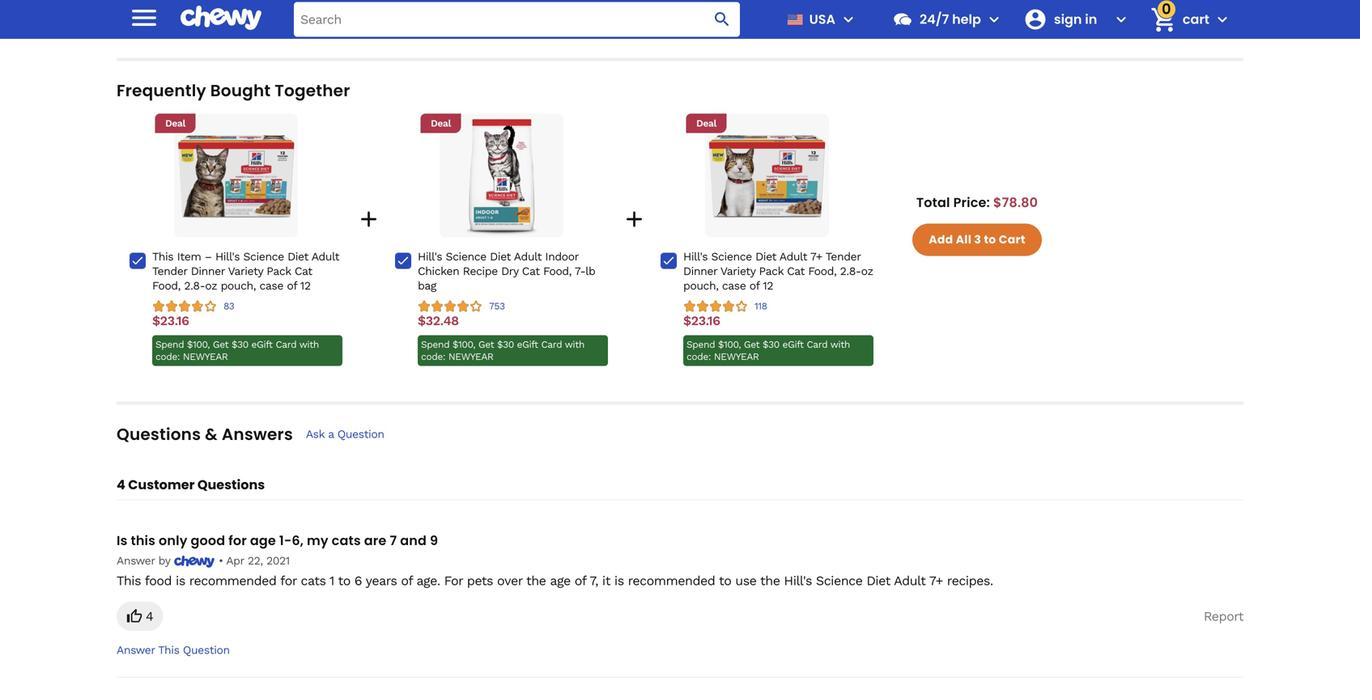 Task type: locate. For each thing, give the bounding box(es) containing it.
variety up 83
[[228, 265, 263, 278]]

1 horizontal spatial age
[[550, 573, 571, 589]]

1 horizontal spatial to
[[719, 573, 731, 589]]

2 horizontal spatial get
[[744, 339, 760, 351]]

1 dinner from the left
[[191, 265, 225, 278]]

spend $100, get $30 egift card with code: newyear down 83
[[155, 339, 319, 363]]

0 vertical spatial 2.8-
[[840, 265, 861, 278]]

0 horizontal spatial for
[[229, 532, 247, 550]]

cat inside hill's science diet adult indoor chicken recipe dry cat food, 7-lb bag
[[522, 265, 540, 278]]

age left 7,
[[550, 573, 571, 589]]

good
[[191, 532, 225, 550]]

is
[[176, 573, 185, 589], [614, 573, 624, 589]]

2 with from the left
[[565, 339, 585, 351]]

0 vertical spatial age
[[250, 532, 276, 550]]

0 horizontal spatial frequently bought together image
[[178, 119, 294, 235]]

3 $100, from the left
[[718, 339, 741, 351]]

science for variety
[[243, 250, 284, 264]]

dinner
[[191, 265, 225, 278], [683, 265, 717, 278]]

1 horizontal spatial frequently bought together image
[[443, 119, 560, 235]]

4 button
[[117, 602, 163, 631]]

1 horizontal spatial pack
[[759, 265, 784, 278]]

6
[[354, 573, 362, 589]]

to left use
[[719, 573, 731, 589]]

newyear down $32.48 text field
[[448, 352, 493, 363]]

1-
[[279, 532, 292, 550]]

1 horizontal spatial get
[[478, 339, 494, 351]]

0 horizontal spatial cat
[[295, 265, 312, 278]]

the right use
[[760, 573, 780, 589]]

questions down &
[[197, 476, 265, 494]]

1 horizontal spatial 7+
[[929, 573, 943, 589]]

adult for pack
[[311, 250, 339, 264]]

0 horizontal spatial is
[[176, 573, 185, 589]]

$30 down 118
[[763, 339, 780, 351]]

adult for dry
[[514, 250, 542, 264]]

0 horizontal spatial variety
[[228, 265, 263, 278]]

3 deal from the left
[[696, 118, 716, 129]]

3 card from the left
[[807, 339, 828, 351]]

1 horizontal spatial the
[[760, 573, 780, 589]]

adult inside hill's science diet adult 7+ tender dinner variety pack cat food, 2.8-oz pouch, case of 12
[[779, 250, 807, 264]]

2 horizontal spatial egift
[[783, 339, 804, 351]]

$32.48
[[418, 314, 459, 329]]

1 variety from the left
[[228, 265, 263, 278]]

1 horizontal spatial $100,
[[453, 339, 475, 351]]

1 the from the left
[[526, 573, 546, 589]]

1 vertical spatial oz
[[205, 279, 217, 293]]

118
[[755, 301, 767, 312]]

0 vertical spatial cats
[[332, 532, 361, 550]]

0 horizontal spatial $23.16
[[152, 314, 189, 329]]

0 horizontal spatial egift
[[251, 339, 273, 351]]

1 vertical spatial 4
[[146, 609, 153, 624]]

hill's for variety
[[215, 250, 240, 264]]

0 horizontal spatial question
[[183, 644, 230, 657]]

2 $23.16 text field from the left
[[683, 314, 720, 329]]

with
[[299, 339, 319, 351], [565, 339, 585, 351], [830, 339, 850, 351]]

2 egift from the left
[[517, 339, 538, 351]]

3 egift from the left
[[783, 339, 804, 351]]

answer down '4' button
[[117, 644, 155, 657]]

2 horizontal spatial $100,
[[718, 339, 741, 351]]

1 horizontal spatial $23.16
[[683, 314, 720, 329]]

1 card from the left
[[276, 339, 297, 351]]

newyear
[[183, 352, 228, 363], [448, 352, 493, 363], [714, 352, 759, 363]]

3 code: from the left
[[687, 352, 711, 363]]

question for answer this question
[[183, 644, 230, 657]]

0 horizontal spatial case
[[259, 279, 283, 293]]

diet inside hill's science diet adult 7+ tender dinner variety pack cat food, 2.8-oz pouch, case of 12
[[756, 250, 776, 264]]

age
[[250, 532, 276, 550], [550, 573, 571, 589]]

food, inside hill's science diet adult indoor chicken recipe dry cat food, 7-lb bag
[[543, 265, 572, 278]]

is right the food
[[176, 573, 185, 589]]

2 horizontal spatial $30
[[763, 339, 780, 351]]

pouch, inside hill's science diet adult 7+ tender dinner variety pack cat food, 2.8-oz pouch, case of 12
[[683, 279, 719, 293]]

0 horizontal spatial $23.16 text field
[[152, 314, 189, 329]]

questions up customer
[[117, 424, 201, 446]]

2 get from the left
[[478, 339, 494, 351]]

$30 down 83
[[232, 339, 248, 351]]

0 horizontal spatial deal
[[165, 118, 185, 129]]

$30 for hill's science diet adult indoor chicken recipe dry cat food, 7-lb bag
[[497, 339, 514, 351]]

3 spend $100, get $30 egift card with code: newyear from the left
[[687, 339, 850, 363]]

answer down this
[[117, 555, 155, 568]]

0 horizontal spatial dinner
[[191, 265, 225, 278]]

$100, for hill's science diet adult indoor chicken recipe dry cat food, 7-lb bag
[[453, 339, 475, 351]]

pouch,
[[221, 279, 256, 293], [683, 279, 719, 293]]

science inside hill's science diet adult tender dinner variety pack cat food, 2.8-oz pouch, case of 12
[[243, 250, 284, 264]]

Product search field
[[294, 2, 740, 37]]

oz inside hill's science diet adult 7+ tender dinner variety pack cat food, 2.8-oz pouch, case of 12
[[861, 265, 873, 278]]

0 horizontal spatial 12
[[300, 279, 311, 293]]

food, for hill's science diet adult indoor chicken recipe dry cat food, 7-lb bag
[[543, 265, 572, 278]]

1 $30 from the left
[[232, 339, 248, 351]]

science for dinner
[[711, 250, 752, 264]]

cat inside hill's science diet adult tender dinner variety pack cat food, 2.8-oz pouch, case of 12
[[295, 265, 312, 278]]

1 frequently bought together image from the left
[[178, 119, 294, 235]]

7-
[[575, 265, 586, 278]]

12
[[300, 279, 311, 293], [763, 279, 773, 293]]

1 case from the left
[[259, 279, 283, 293]]

2 deal from the left
[[431, 118, 451, 129]]

1 horizontal spatial newyear
[[448, 352, 493, 363]]

12 inside hill's science diet adult tender dinner variety pack cat food, 2.8-oz pouch, case of 12
[[300, 279, 311, 293]]

this left item
[[152, 250, 173, 264]]

usa
[[809, 10, 836, 28]]

1 horizontal spatial card
[[541, 339, 562, 351]]

adult for variety
[[779, 250, 807, 264]]

for
[[229, 532, 247, 550], [280, 573, 297, 589]]

hill's
[[215, 250, 240, 264], [418, 250, 442, 264], [683, 250, 708, 264], [784, 573, 812, 589]]

3 with from the left
[[830, 339, 850, 351]]

1 12 from the left
[[300, 279, 311, 293]]

1 spend from the left
[[155, 339, 184, 351]]

0 horizontal spatial $30
[[232, 339, 248, 351]]

1 vertical spatial this
[[117, 573, 141, 589]]

spend for hill's science diet adult indoor chicken recipe dry cat food, 7-lb bag
[[421, 339, 450, 351]]

of inside hill's science diet adult tender dinner variety pack cat food, 2.8-oz pouch, case of 12
[[287, 279, 297, 293]]

0 horizontal spatial age
[[250, 532, 276, 550]]

cat
[[295, 265, 312, 278], [522, 265, 540, 278], [787, 265, 805, 278]]

0 horizontal spatial $100,
[[187, 339, 210, 351]]

1 $100, from the left
[[187, 339, 210, 351]]

the
[[526, 573, 546, 589], [760, 573, 780, 589]]

1 horizontal spatial recommended
[[628, 573, 715, 589]]

1 spend $100, get $30 egift card with code: newyear from the left
[[155, 339, 319, 363]]

2 cat from the left
[[522, 265, 540, 278]]

answer inside answer this question button
[[117, 644, 155, 657]]

0 vertical spatial this
[[152, 250, 173, 264]]

pack inside hill's science diet adult tender dinner variety pack cat food, 2.8-oz pouch, case of 12
[[267, 265, 291, 278]]

2 horizontal spatial spend $100, get $30 egift card with code: newyear
[[687, 339, 850, 363]]

use
[[735, 573, 757, 589]]

0 vertical spatial oz
[[861, 265, 873, 278]]

2 answer from the top
[[117, 644, 155, 657]]

diet inside hill's science diet adult tender dinner variety pack cat food, 2.8-oz pouch, case of 12
[[288, 250, 308, 264]]

adult inside hill's science diet adult indoor chicken recipe dry cat food, 7-lb bag
[[514, 250, 542, 264]]

1 cat from the left
[[295, 265, 312, 278]]

1 vertical spatial 2.8-
[[184, 279, 205, 293]]

case inside hill's science diet adult tender dinner variety pack cat food, 2.8-oz pouch, case of 12
[[259, 279, 283, 293]]

frequently bought together image for $23.16
[[709, 119, 825, 235]]

2.8- inside hill's science diet adult tender dinner variety pack cat food, 2.8-oz pouch, case of 12
[[184, 279, 205, 293]]

food
[[145, 573, 172, 589]]

2 $30 from the left
[[497, 339, 514, 351]]

2 pouch, from the left
[[683, 279, 719, 293]]

bought
[[210, 79, 271, 102]]

6,
[[292, 532, 304, 550]]

diet for dry
[[490, 250, 511, 264]]

1 horizontal spatial dinner
[[683, 265, 717, 278]]

is this only good for age 1-6, my cats are 7 and 9
[[117, 532, 438, 550]]

add
[[929, 232, 953, 248]]

0 horizontal spatial tender
[[152, 265, 187, 278]]

science inside hill's science diet adult 7+ tender dinner variety pack cat food, 2.8-oz pouch, case of 12
[[711, 250, 752, 264]]

1 horizontal spatial oz
[[861, 265, 873, 278]]

egift for hill's science diet adult indoor chicken recipe dry cat food, 7-lb bag
[[517, 339, 538, 351]]

1 horizontal spatial for
[[280, 573, 297, 589]]

age up 22,
[[250, 532, 276, 550]]

0 horizontal spatial oz
[[205, 279, 217, 293]]

adult
[[311, 250, 339, 264], [514, 250, 542, 264], [779, 250, 807, 264], [894, 573, 926, 589]]

$23.16
[[152, 314, 189, 329], [683, 314, 720, 329]]

1 vertical spatial for
[[280, 573, 297, 589]]

add all 3 to cart button
[[912, 224, 1042, 256]]

to right 3
[[984, 232, 996, 248]]

0 horizontal spatial food,
[[152, 279, 181, 293]]

frequently
[[117, 79, 206, 102]]

1 horizontal spatial 2.8-
[[840, 265, 861, 278]]

spend $100, get $30 egift card with code: newyear down 753
[[421, 339, 585, 363]]

0 horizontal spatial pack
[[267, 265, 291, 278]]

hill's for recipe
[[418, 250, 442, 264]]

2 12 from the left
[[763, 279, 773, 293]]

2 horizontal spatial newyear
[[714, 352, 759, 363]]

get down 118
[[744, 339, 760, 351]]

$32.48 text field
[[418, 314, 459, 329]]

1 answer from the top
[[117, 555, 155, 568]]

2 code: from the left
[[421, 352, 445, 363]]

science
[[243, 250, 284, 264], [446, 250, 486, 264], [711, 250, 752, 264], [816, 573, 863, 589]]

1 horizontal spatial 4
[[146, 609, 153, 624]]

recommended down the apr in the bottom left of the page
[[189, 573, 276, 589]]

cats
[[332, 532, 361, 550], [301, 573, 326, 589]]

for down 2021
[[280, 573, 297, 589]]

2 case from the left
[[722, 279, 746, 293]]

hill's inside hill's science diet adult indoor chicken recipe dry cat food, 7-lb bag
[[418, 250, 442, 264]]

pack inside hill's science diet adult 7+ tender dinner variety pack cat food, 2.8-oz pouch, case of 12
[[759, 265, 784, 278]]

card for hill's science diet adult indoor chicken recipe dry cat food, 7-lb bag
[[541, 339, 562, 351]]

2 horizontal spatial cat
[[787, 265, 805, 278]]

2 horizontal spatial with
[[830, 339, 850, 351]]

1 horizontal spatial deal
[[431, 118, 451, 129]]

2 horizontal spatial to
[[984, 232, 996, 248]]

1 horizontal spatial is
[[614, 573, 624, 589]]

0 horizontal spatial recommended
[[189, 573, 276, 589]]

•
[[219, 555, 223, 568]]

2 variety from the left
[[721, 265, 756, 278]]

variety
[[228, 265, 263, 278], [721, 265, 756, 278]]

menu image
[[128, 1, 160, 34]]

chewy support image
[[892, 9, 913, 30]]

this down '4' button
[[158, 644, 179, 657]]

to
[[984, 232, 996, 248], [338, 573, 350, 589], [719, 573, 731, 589]]

get
[[213, 339, 229, 351], [478, 339, 494, 351], [744, 339, 760, 351]]

account menu image
[[1112, 10, 1131, 29]]

this inside button
[[158, 644, 179, 657]]

1 horizontal spatial tender
[[826, 250, 861, 264]]

skin
[[948, 3, 971, 17]]

egift down hill's science diet adult indoor chicken recipe dry cat food, 7-lb bag link
[[517, 339, 538, 351]]

1 horizontal spatial cat
[[522, 265, 540, 278]]

of
[[287, 279, 297, 293], [750, 279, 760, 293], [401, 573, 413, 589], [575, 573, 586, 589]]

for for recommended
[[280, 573, 297, 589]]

health feature
[[130, 1, 169, 31]]

sensitive
[[898, 3, 945, 17]]

hill's inside hill's science diet adult 7+ tender dinner variety pack cat food, 2.8-oz pouch, case of 12
[[683, 250, 708, 264]]

7
[[390, 532, 397, 550]]

1 is from the left
[[176, 573, 185, 589]]

spend
[[155, 339, 184, 351], [421, 339, 450, 351], [687, 339, 715, 351]]

hill's science diet adult indoor chicken recipe dry cat food, 7-lb bag link
[[418, 250, 608, 294]]

this
[[131, 532, 155, 550]]

get down 83
[[213, 339, 229, 351]]

variety up 118
[[721, 265, 756, 278]]

0 vertical spatial tender
[[826, 250, 861, 264]]

2 newyear from the left
[[448, 352, 493, 363]]

submit search image
[[712, 10, 732, 29]]

3 get from the left
[[744, 339, 760, 351]]

spend $100, get $30 egift card with code: newyear down 118
[[687, 339, 850, 363]]

2 $100, from the left
[[453, 339, 475, 351]]

help menu image
[[984, 10, 1004, 29]]

3 newyear from the left
[[714, 352, 759, 363]]

1 vertical spatial age
[[550, 573, 571, 589]]

1 horizontal spatial food,
[[543, 265, 572, 278]]

3 spend from the left
[[687, 339, 715, 351]]

deal for hill's science diet adult 7+ tender dinner variety pack cat food, 2.8-oz pouch, case of 12
[[696, 118, 716, 129]]

recommended right it
[[628, 573, 715, 589]]

cat for dry
[[522, 265, 540, 278]]

3 frequently bought together image from the left
[[709, 119, 825, 235]]

1 deal from the left
[[165, 118, 185, 129]]

this food is recommended for cats 1 to 6 years of age. for pets over the age of 7, it is recommended to use the hill's science diet adult 7+ recipes.
[[117, 573, 993, 589]]

cats left 1
[[301, 573, 326, 589]]

0 horizontal spatial code:
[[155, 352, 180, 363]]

deal for hill's science diet adult indoor chicken recipe dry cat food, 7-lb bag
[[431, 118, 451, 129]]

2 dinner from the left
[[683, 265, 717, 278]]

the right the over
[[526, 573, 546, 589]]

card for hill's science diet adult 7+ tender dinner variety pack cat food, 2.8-oz pouch, case of 12
[[807, 339, 828, 351]]

0 horizontal spatial 4
[[117, 476, 125, 494]]

get down 753
[[478, 339, 494, 351]]

12 inside hill's science diet adult 7+ tender dinner variety pack cat food, 2.8-oz pouch, case of 12
[[763, 279, 773, 293]]

0 vertical spatial 4
[[117, 476, 125, 494]]

is
[[117, 532, 128, 550]]

0 horizontal spatial spend
[[155, 339, 184, 351]]

2 horizontal spatial food,
[[808, 265, 837, 278]]

2 is from the left
[[614, 573, 624, 589]]

—
[[214, 3, 226, 17], [412, 3, 423, 17], [610, 3, 621, 17], [1005, 3, 1016, 17]]

over
[[497, 573, 523, 589]]

card
[[276, 339, 297, 351], [541, 339, 562, 351], [807, 339, 828, 351]]

4 left customer
[[117, 476, 125, 494]]

3 $30 from the left
[[763, 339, 780, 351]]

egift
[[251, 339, 273, 351], [517, 339, 538, 351], [783, 339, 804, 351]]

total
[[916, 194, 950, 212]]

for up the apr in the bottom left of the page
[[229, 532, 247, 550]]

recommended
[[189, 573, 276, 589], [628, 573, 715, 589]]

$30
[[232, 339, 248, 351], [497, 339, 514, 351], [763, 339, 780, 351]]

1 $23.16 text field from the left
[[152, 314, 189, 329]]

egift down hill's science diet adult 7+ tender dinner variety pack cat food, 2.8-oz pouch, case of 12 link
[[783, 339, 804, 351]]

newyear down 118
[[714, 352, 759, 363]]

1 pouch, from the left
[[221, 279, 256, 293]]

newyear down 83
[[183, 352, 228, 363]]

1 horizontal spatial egift
[[517, 339, 538, 351]]

answer this question button
[[117, 644, 230, 658]]

by
[[158, 555, 170, 568]]

2 horizontal spatial spend
[[687, 339, 715, 351]]

diet
[[288, 250, 308, 264], [490, 250, 511, 264], [756, 250, 776, 264], [867, 573, 890, 589]]

digestive health, sensitive skin
[[807, 3, 971, 17]]

2 — from the left
[[412, 3, 423, 17]]

2 vertical spatial this
[[158, 644, 179, 657]]

2.8- inside hill's science diet adult 7+ tender dinner variety pack cat food, 2.8-oz pouch, case of 12
[[840, 265, 861, 278]]

Search text field
[[294, 2, 740, 37]]

2 spend $100, get $30 egift card with code: newyear from the left
[[421, 339, 585, 363]]

1 horizontal spatial pouch,
[[683, 279, 719, 293]]

0 vertical spatial question
[[337, 428, 384, 441]]

2 pack from the left
[[759, 265, 784, 278]]

pouch, inside hill's science diet adult tender dinner variety pack cat food, 2.8-oz pouch, case of 12
[[221, 279, 256, 293]]

1 $23.16 from the left
[[152, 314, 189, 329]]

1 horizontal spatial code:
[[421, 352, 445, 363]]

frequently bought together image
[[178, 119, 294, 235], [443, 119, 560, 235], [709, 119, 825, 235]]

$30 down 753
[[497, 339, 514, 351]]

egift down hill's science diet adult tender dinner variety pack cat food, 2.8-oz pouch, case of 12
[[251, 339, 273, 351]]

1 horizontal spatial variety
[[721, 265, 756, 278]]

0 horizontal spatial the
[[526, 573, 546, 589]]

this item –
[[152, 250, 215, 264]]

ask a question button
[[306, 428, 384, 442]]

2 horizontal spatial code:
[[687, 352, 711, 363]]

0 horizontal spatial pouch,
[[221, 279, 256, 293]]

1 egift from the left
[[251, 339, 273, 351]]

2 horizontal spatial card
[[807, 339, 828, 351]]

1 horizontal spatial $23.16 text field
[[683, 314, 720, 329]]

frequently bought together image for $32.48
[[443, 119, 560, 235]]

oz inside hill's science diet adult tender dinner variety pack cat food, 2.8-oz pouch, case of 12
[[205, 279, 217, 293]]

this down "answer by"
[[117, 573, 141, 589]]

to right 1
[[338, 573, 350, 589]]

hill's inside hill's science diet adult tender dinner variety pack cat food, 2.8-oz pouch, case of 12
[[215, 250, 240, 264]]

0 horizontal spatial spend $100, get $30 egift card with code: newyear
[[155, 339, 319, 363]]

$23.16 text field
[[152, 314, 189, 329], [683, 314, 720, 329]]

3 cat from the left
[[787, 265, 805, 278]]

frequently bought together
[[117, 79, 350, 102]]

0 horizontal spatial to
[[338, 573, 350, 589]]

2 $23.16 from the left
[[683, 314, 720, 329]]

1 vertical spatial question
[[183, 644, 230, 657]]

health,
[[857, 3, 894, 17]]

diet inside hill's science diet adult indoor chicken recipe dry cat food, 7-lb bag
[[490, 250, 511, 264]]

2 spend from the left
[[421, 339, 450, 351]]

24/7
[[920, 10, 949, 28]]

0 horizontal spatial get
[[213, 339, 229, 351]]

1 horizontal spatial with
[[565, 339, 585, 351]]

chewy image
[[174, 556, 215, 569]]

1 horizontal spatial 12
[[763, 279, 773, 293]]

1 horizontal spatial case
[[722, 279, 746, 293]]

2 frequently bought together image from the left
[[443, 119, 560, 235]]

is right it
[[614, 573, 624, 589]]

adult inside hill's science diet adult tender dinner variety pack cat food, 2.8-oz pouch, case of 12
[[311, 250, 339, 264]]

case
[[259, 279, 283, 293], [722, 279, 746, 293]]

science inside hill's science diet adult indoor chicken recipe dry cat food, 7-lb bag
[[446, 250, 486, 264]]

this for this item –
[[152, 250, 173, 264]]

science for recipe
[[446, 250, 486, 264]]

answer
[[117, 555, 155, 568], [117, 644, 155, 657]]

tender
[[826, 250, 861, 264], [152, 265, 187, 278]]

2 card from the left
[[541, 339, 562, 351]]

2 horizontal spatial frequently bought together image
[[709, 119, 825, 235]]

1 pack from the left
[[267, 265, 291, 278]]

4 inside button
[[146, 609, 153, 624]]

2.8-
[[840, 265, 861, 278], [184, 279, 205, 293]]

1 vertical spatial answer
[[117, 644, 155, 657]]

1 horizontal spatial question
[[337, 428, 384, 441]]

1 newyear from the left
[[183, 352, 228, 363]]

4 down the food
[[146, 609, 153, 624]]

0 horizontal spatial newyear
[[183, 352, 228, 363]]

3
[[974, 232, 981, 248]]

1 — from the left
[[214, 3, 226, 17]]

cart
[[1183, 10, 1210, 28]]

food, inside hill's science diet adult tender dinner variety pack cat food, 2.8-oz pouch, case of 12
[[152, 279, 181, 293]]

code: for hill's science diet adult indoor chicken recipe dry cat food, 7-lb bag
[[421, 352, 445, 363]]

cats right the my
[[332, 532, 361, 550]]

0 vertical spatial answer
[[117, 555, 155, 568]]

recipes.
[[947, 573, 993, 589]]

0 vertical spatial 7+
[[810, 250, 822, 264]]

1 horizontal spatial $30
[[497, 339, 514, 351]]



Task type: describe. For each thing, give the bounding box(es) containing it.
spend for hill's science diet adult 7+ tender dinner variety pack cat food, 2.8-oz pouch, case of 12
[[687, 339, 715, 351]]

feature
[[130, 17, 169, 31]]

$30 for hill's science diet adult 7+ tender dinner variety pack cat food, 2.8-oz pouch, case of 12
[[763, 339, 780, 351]]

ask
[[306, 428, 325, 441]]

• apr 22, 2021
[[215, 555, 290, 568]]

menu image
[[839, 10, 858, 29]]

1
[[330, 573, 334, 589]]

$78.80
[[993, 194, 1038, 212]]

24/7 help link
[[886, 0, 981, 39]]

this for this food is recommended for cats 1 to 6 years of age. for pets over the age of 7, it is recommended to use the hill's science diet adult 7+ recipes.
[[117, 573, 141, 589]]

hill's science diet adult 7+ tender dinner variety pack cat food, 2.8-oz pouch, case of 12 link
[[683, 250, 874, 294]]

bag
[[418, 279, 436, 293]]

2021
[[266, 555, 290, 568]]

newyear for hill's science diet adult 7+ tender dinner variety pack cat food, 2.8-oz pouch, case of 12
[[714, 352, 759, 363]]

1 vertical spatial questions
[[197, 476, 265, 494]]

together
[[275, 79, 350, 102]]

a
[[328, 428, 334, 441]]

case inside hill's science diet adult 7+ tender dinner variety pack cat food, 2.8-oz pouch, case of 12
[[722, 279, 746, 293]]

sign in
[[1054, 10, 1097, 28]]

get for hill's science diet adult 7+ tender dinner variety pack cat food, 2.8-oz pouch, case of 12
[[744, 339, 760, 351]]

cat inside hill's science diet adult 7+ tender dinner variety pack cat food, 2.8-oz pouch, case of 12
[[787, 265, 805, 278]]

9
[[430, 532, 438, 550]]

it
[[602, 573, 610, 589]]

dry
[[501, 265, 519, 278]]

7,
[[590, 573, 598, 589]]

report button
[[1204, 602, 1244, 631]]

all
[[956, 232, 972, 248]]

4 — from the left
[[1005, 3, 1016, 17]]

1 vertical spatial cats
[[301, 573, 326, 589]]

for for good
[[229, 532, 247, 550]]

1 code: from the left
[[155, 352, 180, 363]]

1 recommended from the left
[[189, 573, 276, 589]]

customer
[[128, 476, 195, 494]]

$100, for hill's science diet adult 7+ tender dinner variety pack cat food, 2.8-oz pouch, case of 12
[[718, 339, 741, 351]]

total price: $78.80
[[916, 194, 1038, 212]]

get for hill's science diet adult indoor chicken recipe dry cat food, 7-lb bag
[[478, 339, 494, 351]]

code: for hill's science diet adult 7+ tender dinner variety pack cat food, 2.8-oz pouch, case of 12
[[687, 352, 711, 363]]

hill's science diet adult tender dinner variety pack cat food, 2.8-oz pouch, case of 12
[[152, 250, 339, 293]]

cart menu image
[[1213, 10, 1232, 29]]

answer for answer by
[[117, 555, 155, 568]]

&
[[205, 424, 218, 446]]

only
[[159, 532, 187, 550]]

items image
[[1149, 5, 1178, 34]]

–
[[205, 250, 212, 264]]

hill's science diet adult 7+ tender dinner variety pack cat food, 2.8-oz pouch, case of 12
[[683, 250, 873, 293]]

pets
[[467, 573, 493, 589]]

0 vertical spatial questions
[[117, 424, 201, 446]]

diet for variety
[[756, 250, 776, 264]]

22,
[[248, 555, 263, 568]]

food, for hill's science diet adult tender dinner variety pack cat food, 2.8-oz pouch, case of 12
[[152, 279, 181, 293]]

$23.16 text field for 83
[[152, 314, 189, 329]]

variety inside hill's science diet adult tender dinner variety pack cat food, 2.8-oz pouch, case of 12
[[228, 265, 263, 278]]

$23.16 for 118
[[683, 314, 720, 329]]

my
[[307, 532, 328, 550]]

tender inside hill's science diet adult tender dinner variety pack cat food, 2.8-oz pouch, case of 12
[[152, 265, 187, 278]]

hill's science diet adult indoor chicken recipe dry cat food, 7-lb bag
[[418, 250, 595, 293]]

and
[[400, 532, 427, 550]]

answers
[[222, 424, 293, 446]]

food, inside hill's science diet adult 7+ tender dinner variety pack cat food, 2.8-oz pouch, case of 12
[[808, 265, 837, 278]]

$23.16 for 83
[[152, 314, 189, 329]]

spend $100, get $30 egift card with code: newyear for hill's science diet adult 7+ tender dinner variety pack cat food, 2.8-oz pouch, case of 12
[[687, 339, 850, 363]]

7+ inside hill's science diet adult 7+ tender dinner variety pack cat food, 2.8-oz pouch, case of 12
[[810, 250, 822, 264]]

help
[[952, 10, 981, 28]]

83
[[223, 301, 234, 312]]

dinner inside hill's science diet adult 7+ tender dinner variety pack cat food, 2.8-oz pouch, case of 12
[[683, 265, 717, 278]]

apr
[[226, 555, 244, 568]]

recipe
[[463, 265, 498, 278]]

4 for 4
[[146, 609, 153, 624]]

cart
[[999, 232, 1026, 248]]

3 — from the left
[[610, 3, 621, 17]]

1 horizontal spatial cats
[[332, 532, 361, 550]]

with for hill's science diet adult indoor chicken recipe dry cat food, 7-lb bag
[[565, 339, 585, 351]]

dinner inside hill's science diet adult tender dinner variety pack cat food, 2.8-oz pouch, case of 12
[[191, 265, 225, 278]]

hill's for dinner
[[683, 250, 708, 264]]

to inside button
[[984, 232, 996, 248]]

1 get from the left
[[213, 339, 229, 351]]

lb
[[586, 265, 595, 278]]

answer by
[[117, 555, 174, 568]]

sign in link
[[1017, 0, 1108, 39]]

add all 3 to cart
[[929, 232, 1026, 248]]

years
[[366, 573, 397, 589]]

cat for pack
[[295, 265, 312, 278]]

in
[[1085, 10, 1097, 28]]

1 with from the left
[[299, 339, 319, 351]]

usa button
[[780, 0, 858, 39]]

2 the from the left
[[760, 573, 780, 589]]

question for ask a question
[[337, 428, 384, 441]]

$23.16 text field for 118
[[683, 314, 720, 329]]

753
[[489, 301, 505, 312]]

item
[[177, 250, 201, 264]]

spend $100, get $30 egift card with code: newyear for hill's science diet adult indoor chicken recipe dry cat food, 7-lb bag
[[421, 339, 585, 363]]

answer for answer this question
[[117, 644, 155, 657]]

cart link
[[1144, 0, 1210, 39]]

price:
[[953, 194, 990, 212]]

egift for hill's science diet adult 7+ tender dinner variety pack cat food, 2.8-oz pouch, case of 12
[[783, 339, 804, 351]]

are
[[364, 532, 387, 550]]

answer this question
[[117, 644, 230, 657]]

newyear for hill's science diet adult indoor chicken recipe dry cat food, 7-lb bag
[[448, 352, 493, 363]]

2 recommended from the left
[[628, 573, 715, 589]]

tender inside hill's science diet adult 7+ tender dinner variety pack cat food, 2.8-oz pouch, case of 12
[[826, 250, 861, 264]]

for
[[444, 573, 463, 589]]

1 vertical spatial 7+
[[929, 573, 943, 589]]

with for hill's science diet adult 7+ tender dinner variety pack cat food, 2.8-oz pouch, case of 12
[[830, 339, 850, 351]]

variety inside hill's science diet adult 7+ tender dinner variety pack cat food, 2.8-oz pouch, case of 12
[[721, 265, 756, 278]]

sign
[[1054, 10, 1082, 28]]

diet for pack
[[288, 250, 308, 264]]

24/7 help
[[920, 10, 981, 28]]

indoor
[[545, 250, 579, 264]]

4 for 4 customer questions
[[117, 476, 125, 494]]

4 customer questions
[[117, 476, 265, 494]]

ask a question
[[306, 428, 384, 441]]

chewy home image
[[181, 0, 262, 36]]

report
[[1204, 609, 1244, 624]]

of inside hill's science diet adult 7+ tender dinner variety pack cat food, 2.8-oz pouch, case of 12
[[750, 279, 760, 293]]

questions & answers
[[117, 424, 293, 446]]

health
[[130, 1, 164, 15]]

digestive
[[807, 3, 854, 17]]

chicken
[[418, 265, 459, 278]]

age.
[[417, 573, 440, 589]]



Task type: vqa. For each thing, say whether or not it's contained in the screenshot.
THEY'RE
no



